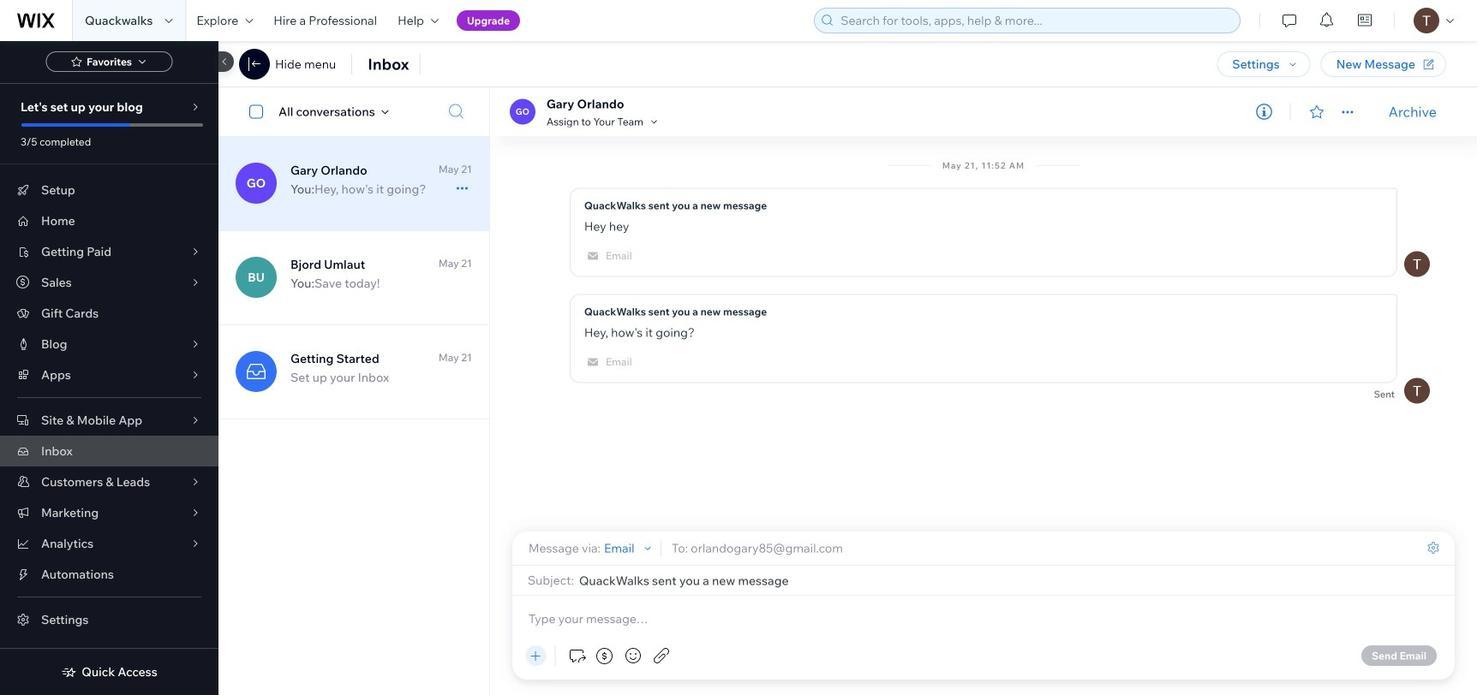Task type: vqa. For each thing, say whether or not it's contained in the screenshot.
Saved replies image
yes



Task type: describe. For each thing, give the bounding box(es) containing it.
files image
[[651, 646, 672, 667]]

sidebar element
[[0, 41, 234, 696]]

emojis image
[[623, 646, 643, 667]]

getting started image
[[236, 351, 277, 392]]

Search for tools, apps, help & more... field
[[836, 9, 1235, 33]]



Task type: locate. For each thing, give the bounding box(es) containing it.
0 vertical spatial terry turtle image
[[1404, 251, 1430, 277]]

terry turtle image
[[1404, 251, 1430, 277], [1404, 378, 1430, 404]]

1 vertical spatial terry turtle image
[[1404, 378, 1430, 404]]

2 terry turtle image from the top
[[1404, 378, 1430, 404]]

saved replies image
[[566, 646, 587, 667]]

chat messages log
[[490, 136, 1477, 532]]

None field
[[579, 573, 1441, 588]]

None checkbox
[[240, 102, 278, 122]]

Type your message. Hit enter to submit. text field
[[526, 610, 1441, 629]]

1 terry turtle image from the top
[[1404, 251, 1430, 277]]



